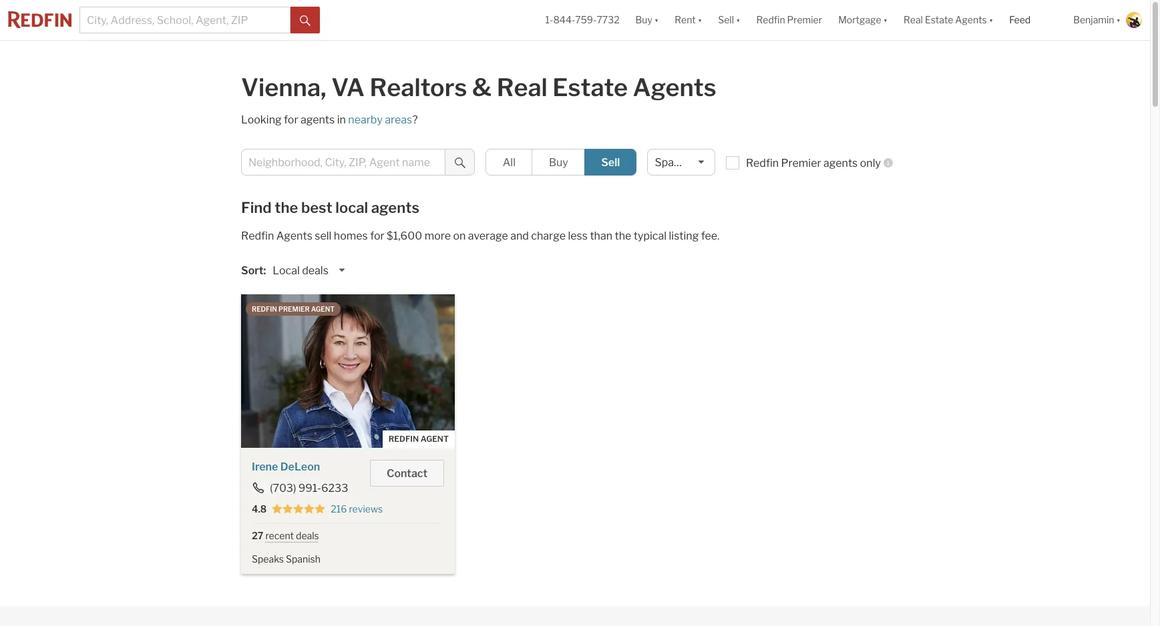 Task type: vqa. For each thing, say whether or not it's contained in the screenshot.
bottommost 1.30M
no



Task type: locate. For each thing, give the bounding box(es) containing it.
1-844-759-7732 link
[[546, 14, 620, 26]]

▾ inside "dropdown button"
[[989, 14, 994, 26]]

1 horizontal spatial estate
[[925, 14, 954, 26]]

1 vertical spatial redfin
[[389, 434, 419, 444]]

redfin premier agent
[[252, 305, 335, 313]]

looking for agents in nearby areas ?
[[241, 114, 418, 126]]

0 vertical spatial redfin
[[757, 14, 786, 26]]

reviews
[[349, 504, 383, 515]]

0 vertical spatial the
[[275, 199, 298, 217]]

premier
[[788, 14, 823, 26], [782, 157, 822, 170]]

▾ right mortgage
[[884, 14, 888, 26]]

mortgage ▾
[[839, 14, 888, 26]]

2 horizontal spatial agents
[[956, 14, 987, 26]]

fee.
[[701, 230, 720, 243]]

0 horizontal spatial sell
[[602, 156, 620, 169]]

buy right 'all' option
[[549, 156, 569, 169]]

6233
[[321, 482, 348, 495]]

sell ▾
[[718, 14, 741, 26]]

216
[[331, 504, 347, 515]]

irene deleon link
[[252, 461, 320, 474]]

0 horizontal spatial buy
[[549, 156, 569, 169]]

sell right rent ▾ in the right top of the page
[[718, 14, 734, 26]]

areas
[[385, 114, 412, 126]]

agents left in
[[301, 114, 335, 126]]

sell
[[718, 14, 734, 26], [602, 156, 620, 169]]

redfin up the contact button
[[389, 434, 419, 444]]

real
[[904, 14, 923, 26], [497, 73, 548, 102]]

0 horizontal spatial real
[[497, 73, 548, 102]]

estate
[[925, 14, 954, 26], [553, 73, 628, 102]]

1-844-759-7732
[[546, 14, 620, 26]]

speaks spanish
[[252, 554, 321, 565]]

redfin
[[252, 305, 277, 313], [389, 434, 419, 444]]

0 vertical spatial estate
[[925, 14, 954, 26]]

the
[[275, 199, 298, 217], [615, 230, 632, 243]]

1 vertical spatial premier
[[782, 157, 822, 170]]

0 vertical spatial real
[[904, 14, 923, 26]]

for right looking
[[284, 114, 298, 126]]

for right homes
[[370, 230, 385, 243]]

1 vertical spatial agents
[[633, 73, 717, 102]]

the right the than
[[615, 230, 632, 243]]

agents inside "dropdown button"
[[956, 14, 987, 26]]

photo of irene deleon image
[[241, 295, 455, 448]]

agent
[[311, 305, 335, 313], [421, 434, 449, 444]]

agents left only
[[824, 157, 858, 170]]

4.8
[[252, 504, 267, 515]]

5 ▾ from the left
[[989, 14, 994, 26]]

buy ▾
[[636, 14, 659, 26]]

sell inside option
[[602, 156, 620, 169]]

for
[[284, 114, 298, 126], [370, 230, 385, 243]]

deleon
[[280, 461, 320, 474]]

1 vertical spatial real
[[497, 73, 548, 102]]

2 horizontal spatial agents
[[824, 157, 858, 170]]

typical
[[634, 230, 667, 243]]

sell for sell ▾
[[718, 14, 734, 26]]

agent right premier
[[311, 305, 335, 313]]

1 horizontal spatial spanish
[[655, 156, 695, 169]]

agent up the contact button
[[421, 434, 449, 444]]

recent
[[266, 531, 294, 542]]

best
[[301, 199, 333, 217]]

user photo image
[[1127, 12, 1143, 28]]

spanish right sell option
[[655, 156, 695, 169]]

and
[[511, 230, 529, 243]]

0 horizontal spatial estate
[[553, 73, 628, 102]]

premier inside button
[[788, 14, 823, 26]]

redfin
[[757, 14, 786, 26], [746, 157, 779, 170], [241, 230, 274, 243]]

▾
[[655, 14, 659, 26], [698, 14, 702, 26], [736, 14, 741, 26], [884, 14, 888, 26], [989, 14, 994, 26], [1117, 14, 1121, 26]]

3 ▾ from the left
[[736, 14, 741, 26]]

all
[[503, 156, 516, 169]]

premier for redfin premier agents only
[[782, 157, 822, 170]]

sell ▾ button
[[710, 0, 749, 40]]

▾ left feed
[[989, 14, 994, 26]]

1 horizontal spatial redfin
[[389, 434, 419, 444]]

rating 4.8 out of 5 element
[[272, 504, 326, 516]]

0 horizontal spatial agents
[[301, 114, 335, 126]]

buy inside buy ▾ dropdown button
[[636, 14, 653, 26]]

1 horizontal spatial real
[[904, 14, 923, 26]]

1 horizontal spatial sell
[[718, 14, 734, 26]]

spanish
[[655, 156, 695, 169], [286, 554, 321, 565]]

1 vertical spatial for
[[370, 230, 385, 243]]

vienna,
[[241, 73, 327, 102]]

find the best local agents
[[241, 199, 420, 217]]

▾ right rent
[[698, 14, 702, 26]]

1 vertical spatial estate
[[553, 73, 628, 102]]

All radio
[[486, 149, 533, 176]]

▾ left rent
[[655, 14, 659, 26]]

spanish down 27 recent deals
[[286, 554, 321, 565]]

0 vertical spatial redfin
[[252, 305, 277, 313]]

buy inside buy radio
[[549, 156, 569, 169]]

sell inside dropdown button
[[718, 14, 734, 26]]

redfin for redfin agents sell homes for $1,600 more on average and charge less than the typical listing fee.
[[241, 230, 274, 243]]

0 vertical spatial agents
[[956, 14, 987, 26]]

deals
[[302, 265, 329, 277], [296, 531, 319, 542]]

mortgage
[[839, 14, 882, 26]]

1 vertical spatial spanish
[[286, 554, 321, 565]]

1 horizontal spatial buy
[[636, 14, 653, 26]]

rent ▾
[[675, 14, 702, 26]]

the right find
[[275, 199, 298, 217]]

6 ▾ from the left
[[1117, 14, 1121, 26]]

sell
[[315, 230, 332, 243]]

▾ left the user photo
[[1117, 14, 1121, 26]]

submit search image
[[300, 15, 311, 26], [455, 158, 466, 168]]

▾ for buy ▾
[[655, 14, 659, 26]]

0 horizontal spatial the
[[275, 199, 298, 217]]

1 vertical spatial redfin
[[746, 157, 779, 170]]

agents
[[301, 114, 335, 126], [824, 157, 858, 170], [371, 199, 420, 217]]

agents up $1,600
[[371, 199, 420, 217]]

1 horizontal spatial agent
[[421, 434, 449, 444]]

1 vertical spatial sell
[[602, 156, 620, 169]]

real right &
[[497, 73, 548, 102]]

buy for buy
[[549, 156, 569, 169]]

deals down rating 4.8 out of 5 element
[[296, 531, 319, 542]]

(703) 991-6233
[[270, 482, 348, 495]]

buy right 7732
[[636, 14, 653, 26]]

option group
[[486, 149, 637, 176]]

real inside "dropdown button"
[[904, 14, 923, 26]]

0 horizontal spatial agents
[[276, 230, 313, 243]]

redfin agents sell homes for $1,600 more on average and charge less than the typical listing fee.
[[241, 230, 720, 243]]

premier for redfin premier
[[788, 14, 823, 26]]

redfin premier agents only
[[746, 157, 881, 170]]

▾ for rent ▾
[[698, 14, 702, 26]]

0 vertical spatial submit search image
[[300, 15, 311, 26]]

0 vertical spatial agent
[[311, 305, 335, 313]]

0 horizontal spatial for
[[284, 114, 298, 126]]

1 horizontal spatial agents
[[371, 199, 420, 217]]

1 vertical spatial the
[[615, 230, 632, 243]]

contact button
[[370, 460, 444, 487]]

1 horizontal spatial the
[[615, 230, 632, 243]]

1 ▾ from the left
[[655, 14, 659, 26]]

0 horizontal spatial redfin
[[252, 305, 277, 313]]

2 vertical spatial agents
[[371, 199, 420, 217]]

buy
[[636, 14, 653, 26], [549, 156, 569, 169]]

0 vertical spatial for
[[284, 114, 298, 126]]

deals right the local
[[302, 265, 329, 277]]

7732
[[597, 14, 620, 26]]

0 vertical spatial buy
[[636, 14, 653, 26]]

real right mortgage ▾
[[904, 14, 923, 26]]

agents
[[956, 14, 987, 26], [633, 73, 717, 102], [276, 230, 313, 243]]

buy for buy ▾
[[636, 14, 653, 26]]

$1,600
[[387, 230, 422, 243]]

0 vertical spatial premier
[[788, 14, 823, 26]]

2 ▾ from the left
[[698, 14, 702, 26]]

sell right buy radio on the top
[[602, 156, 620, 169]]

0 vertical spatial sell
[[718, 14, 734, 26]]

0 vertical spatial agents
[[301, 114, 335, 126]]

0 horizontal spatial submit search image
[[300, 15, 311, 26]]

more
[[425, 230, 451, 243]]

1 horizontal spatial submit search image
[[455, 158, 466, 168]]

sort:
[[241, 264, 266, 277]]

feed
[[1010, 14, 1031, 26]]

4 ▾ from the left
[[884, 14, 888, 26]]

1 vertical spatial buy
[[549, 156, 569, 169]]

redfin left premier
[[252, 305, 277, 313]]

premier
[[279, 305, 310, 313]]

Sell radio
[[585, 149, 637, 176]]

va
[[332, 73, 365, 102]]

2 vertical spatial redfin
[[241, 230, 274, 243]]

1 vertical spatial agents
[[824, 157, 858, 170]]

benjamin
[[1074, 14, 1115, 26]]

redfin inside button
[[757, 14, 786, 26]]

Buy radio
[[532, 149, 585, 176]]

▾ right rent ▾ in the right top of the page
[[736, 14, 741, 26]]

sell ▾ button
[[718, 0, 741, 40]]



Task type: describe. For each thing, give the bounding box(es) containing it.
speaks
[[252, 554, 284, 565]]

0 horizontal spatial agent
[[311, 305, 335, 313]]

1 horizontal spatial agents
[[633, 73, 717, 102]]

less
[[568, 230, 588, 243]]

216 reviews
[[331, 504, 383, 515]]

(703) 991-6233 button
[[252, 482, 349, 495]]

1 vertical spatial deals
[[296, 531, 319, 542]]

redfin for redfin premier
[[757, 14, 786, 26]]

real estate agents ▾
[[904, 14, 994, 26]]

on
[[453, 230, 466, 243]]

1 horizontal spatial for
[[370, 230, 385, 243]]

irene deleon
[[252, 461, 320, 474]]

charge
[[531, 230, 566, 243]]

buy ▾ button
[[628, 0, 667, 40]]

Neighborhood, City, ZIP, Agent name search field
[[241, 149, 446, 176]]

local
[[273, 265, 300, 277]]

realtors
[[370, 73, 467, 102]]

1-
[[546, 14, 554, 26]]

(703)
[[270, 482, 296, 495]]

estate inside real estate agents ▾ link
[[925, 14, 954, 26]]

1 vertical spatial submit search image
[[455, 158, 466, 168]]

real estate agents ▾ button
[[896, 0, 1002, 40]]

&
[[472, 73, 492, 102]]

?
[[412, 114, 418, 126]]

redfin premier
[[757, 14, 823, 26]]

redfin premier button
[[749, 0, 831, 40]]

agents for for
[[301, 114, 335, 126]]

irene
[[252, 461, 278, 474]]

agents for premier
[[824, 157, 858, 170]]

rent ▾ button
[[675, 0, 702, 40]]

local
[[336, 199, 368, 217]]

0 horizontal spatial spanish
[[286, 554, 321, 565]]

▾ for sell ▾
[[736, 14, 741, 26]]

27 recent deals
[[252, 531, 319, 542]]

contact
[[387, 468, 428, 480]]

vienna, va realtors & real estate agents
[[241, 73, 717, 102]]

benjamin ▾
[[1074, 14, 1121, 26]]

only
[[860, 157, 881, 170]]

homes
[[334, 230, 368, 243]]

sell for sell
[[602, 156, 620, 169]]

mortgage ▾ button
[[839, 0, 888, 40]]

nearby areas link
[[348, 114, 412, 126]]

find
[[241, 199, 272, 217]]

mortgage ▾ button
[[831, 0, 896, 40]]

feed button
[[1002, 0, 1066, 40]]

listing
[[669, 230, 699, 243]]

759-
[[576, 14, 597, 26]]

in
[[337, 114, 346, 126]]

2 vertical spatial agents
[[276, 230, 313, 243]]

option group containing all
[[486, 149, 637, 176]]

redfin agent
[[389, 434, 449, 444]]

redfin for redfin agent
[[389, 434, 419, 444]]

rent
[[675, 14, 696, 26]]

rent ▾ button
[[667, 0, 710, 40]]

991-
[[299, 482, 321, 495]]

27
[[252, 531, 264, 542]]

▾ for benjamin ▾
[[1117, 14, 1121, 26]]

1 vertical spatial agent
[[421, 434, 449, 444]]

local deals
[[273, 265, 329, 277]]

real estate agents ▾ link
[[904, 0, 994, 40]]

844-
[[554, 14, 576, 26]]

than
[[590, 230, 613, 243]]

buy ▾ button
[[636, 0, 659, 40]]

looking
[[241, 114, 282, 126]]

0 vertical spatial spanish
[[655, 156, 695, 169]]

average
[[468, 230, 508, 243]]

City, Address, School, Agent, ZIP search field
[[80, 7, 291, 33]]

nearby
[[348, 114, 383, 126]]

redfin for redfin premier agent
[[252, 305, 277, 313]]

redfin for redfin premier agents only
[[746, 157, 779, 170]]

0 vertical spatial deals
[[302, 265, 329, 277]]

▾ for mortgage ▾
[[884, 14, 888, 26]]



